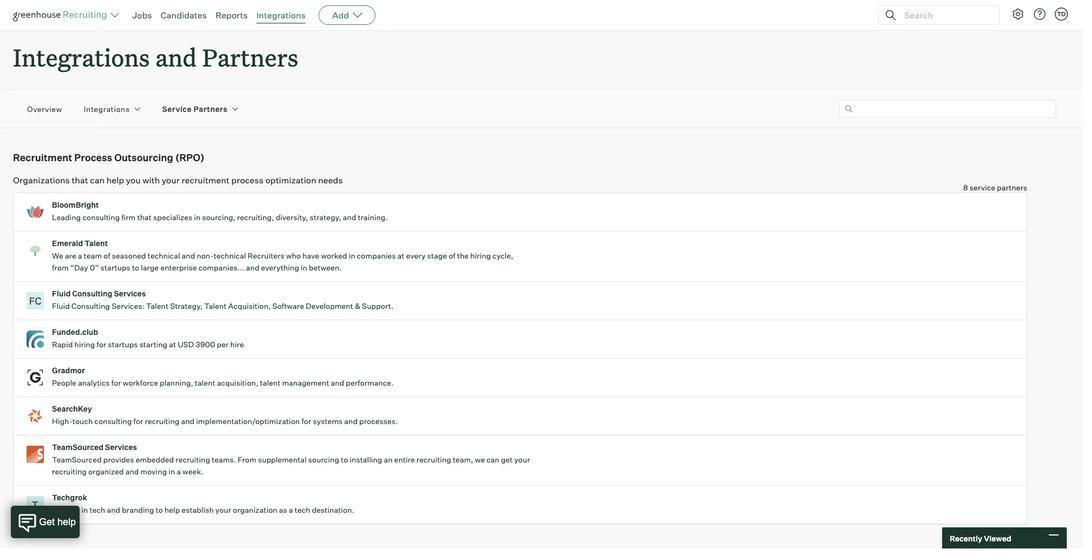 Task type: vqa. For each thing, say whether or not it's contained in the screenshot.
Job related to Job Ad Market
no



Task type: locate. For each thing, give the bounding box(es) containing it.
systems
[[313, 417, 343, 427]]

0 horizontal spatial a
[[78, 252, 82, 261]]

to right sourcing
[[341, 456, 348, 465]]

services:
[[112, 302, 145, 311]]

your inside teamsourced services teamsourced provides embedded recruiting teams. from supplemental sourcing to installing an entire recruiting team, we can get your recruiting organized and moving in a week.
[[514, 456, 530, 465]]

bloombright leading consulting firm that specializes in sourcing, recruiting, diversity, strategy, and training.
[[52, 201, 388, 223]]

0 vertical spatial teamsourced
[[52, 443, 103, 453]]

to inside teamsourced services teamsourced provides embedded recruiting teams. from supplemental sourcing to installing an entire recruiting team, we can get your recruiting organized and moving in a week.
[[341, 456, 348, 465]]

with
[[143, 175, 160, 186]]

optimization
[[265, 175, 316, 186]]

hiring down funded.club
[[74, 340, 95, 350]]

2 vertical spatial a
[[289, 506, 293, 516]]

services inside teamsourced services teamsourced provides embedded recruiting teams. from supplemental sourcing to installing an entire recruiting team, we can get your recruiting organized and moving in a week.
[[105, 443, 137, 453]]

in
[[194, 213, 200, 223], [349, 252, 355, 261], [301, 263, 307, 273], [169, 468, 175, 477], [81, 506, 88, 516]]

in right moving in the left of the page
[[169, 468, 175, 477]]

consulting
[[72, 289, 112, 299], [71, 302, 110, 311]]

1 horizontal spatial that
[[137, 213, 152, 223]]

planning,
[[160, 379, 193, 388]]

1 horizontal spatial to
[[156, 506, 163, 516]]

that
[[72, 175, 88, 186], [137, 213, 152, 223]]

of left the
[[449, 252, 456, 261]]

talent
[[85, 239, 108, 249], [146, 302, 168, 311], [204, 302, 227, 311]]

that up the bloombright
[[72, 175, 88, 186]]

for left 'systems'
[[302, 417, 311, 427]]

are
[[65, 252, 76, 261]]

help left the you
[[106, 175, 124, 186]]

recruiting
[[145, 417, 179, 427], [176, 456, 210, 465], [417, 456, 451, 465], [52, 468, 87, 477]]

at left usd
[[169, 340, 176, 350]]

consulting inside the searchkey high-touch consulting for recruiting and implementation/optimization for systems and processes.
[[94, 417, 132, 427]]

1 vertical spatial help
[[165, 506, 180, 516]]

your inside the techgrok experts in tech and branding to help establish your organization as a tech destination.
[[215, 506, 231, 516]]

a right are
[[78, 252, 82, 261]]

2 horizontal spatial your
[[514, 456, 530, 465]]

0 horizontal spatial your
[[162, 175, 180, 186]]

service partners
[[162, 104, 227, 114]]

1 horizontal spatial integrations link
[[256, 10, 306, 21]]

and
[[155, 41, 197, 73], [343, 213, 356, 223], [182, 252, 195, 261], [246, 263, 259, 273], [331, 379, 344, 388], [181, 417, 194, 427], [344, 417, 358, 427], [125, 468, 139, 477], [107, 506, 120, 516]]

1 vertical spatial a
[[177, 468, 181, 477]]

establish
[[182, 506, 214, 516]]

2 horizontal spatial to
[[341, 456, 348, 465]]

1 vertical spatial partners
[[194, 104, 227, 114]]

a inside the techgrok experts in tech and branding to help establish your organization as a tech destination.
[[289, 506, 293, 516]]

technical up large
[[148, 252, 180, 261]]

add
[[332, 10, 349, 21]]

1 vertical spatial that
[[137, 213, 152, 223]]

1 horizontal spatial technical
[[214, 252, 246, 261]]

in right the worked at the left top
[[349, 252, 355, 261]]

recruitment process outsourcing (rpo)
[[13, 152, 204, 164]]

2 teamsourced from the top
[[52, 456, 102, 465]]

a inside teamsourced services teamsourced provides embedded recruiting teams. from supplemental sourcing to installing an entire recruiting team, we can get your recruiting organized and moving in a week.
[[177, 468, 181, 477]]

for right analytics
[[111, 379, 121, 388]]

that right firm
[[137, 213, 152, 223]]

gradmor people analytics for workforce planning, talent acquisition, talent management and performance.
[[52, 366, 394, 388]]

talent
[[195, 379, 215, 388], [260, 379, 280, 388]]

0 vertical spatial startups
[[101, 263, 130, 273]]

candidates link
[[161, 10, 207, 21]]

service
[[162, 104, 192, 114]]

team,
[[453, 456, 473, 465]]

0 vertical spatial partners
[[202, 41, 298, 73]]

implementation/optimization
[[196, 417, 300, 427]]

(rpo)
[[175, 152, 204, 164]]

leading
[[52, 213, 81, 223]]

can
[[90, 175, 105, 186], [487, 456, 499, 465]]

1 horizontal spatial can
[[487, 456, 499, 465]]

0 vertical spatial at
[[397, 252, 404, 261]]

partners
[[202, 41, 298, 73], [194, 104, 227, 114]]

1 horizontal spatial talent
[[260, 379, 280, 388]]

talent inside the emerald talent we are a team of seasoned technical and non-technical recruiters who have worked in companies at every stage of the hiring cycle, from "day 0" startups to large enterprise companies... and everything in between.
[[85, 239, 108, 249]]

1 horizontal spatial of
[[449, 252, 456, 261]]

and inside the techgrok experts in tech and branding to help establish your organization as a tech destination.
[[107, 506, 120, 516]]

partners right service
[[194, 104, 227, 114]]

"day
[[70, 263, 88, 273]]

acquisition,
[[217, 379, 258, 388]]

1 vertical spatial at
[[169, 340, 176, 350]]

teamsourced down touch
[[52, 443, 103, 453]]

1 horizontal spatial tech
[[295, 506, 310, 516]]

0 vertical spatial integrations link
[[256, 10, 306, 21]]

in inside the techgrok experts in tech and branding to help establish your organization as a tech destination.
[[81, 506, 88, 516]]

0 horizontal spatial hiring
[[74, 340, 95, 350]]

0 horizontal spatial to
[[132, 263, 139, 273]]

a left the week.
[[177, 468, 181, 477]]

per
[[217, 340, 229, 350]]

management
[[282, 379, 329, 388]]

1 vertical spatial services
[[105, 443, 137, 453]]

configure image
[[1012, 8, 1025, 21]]

0 vertical spatial a
[[78, 252, 82, 261]]

2 vertical spatial to
[[156, 506, 163, 516]]

consulting up funded.club
[[71, 302, 110, 311]]

and down the candidates link
[[155, 41, 197, 73]]

teamsourced
[[52, 443, 103, 453], [52, 456, 102, 465]]

get
[[501, 456, 513, 465]]

integrations up the recruitment process outsourcing (rpo)
[[84, 104, 130, 114]]

1 horizontal spatial your
[[215, 506, 231, 516]]

for inside "funded.club rapid hiring for startups starting at usd 3900 per hire"
[[97, 340, 106, 350]]

process
[[231, 175, 263, 186]]

to right branding
[[156, 506, 163, 516]]

3900
[[196, 340, 215, 350]]

consulting left firm
[[82, 213, 120, 223]]

services up provides at the left bottom of the page
[[105, 443, 137, 453]]

1 vertical spatial fluid
[[52, 302, 70, 311]]

talent right planning,
[[195, 379, 215, 388]]

recruiting up embedded
[[145, 417, 179, 427]]

technical up companies...
[[214, 252, 246, 261]]

can down process
[[90, 175, 105, 186]]

and down provides at the left bottom of the page
[[125, 468, 139, 477]]

searchkey
[[52, 405, 92, 414]]

hiring right the
[[470, 252, 491, 261]]

a right the "as"
[[289, 506, 293, 516]]

0 vertical spatial fluid
[[52, 289, 71, 299]]

None text field
[[839, 100, 1056, 118]]

tech right the "as"
[[295, 506, 310, 516]]

your right "with"
[[162, 175, 180, 186]]

0 horizontal spatial tech
[[90, 506, 105, 516]]

your right get
[[514, 456, 530, 465]]

sourcing,
[[202, 213, 235, 223]]

0 vertical spatial help
[[106, 175, 124, 186]]

1 vertical spatial can
[[487, 456, 499, 465]]

0 horizontal spatial can
[[90, 175, 105, 186]]

1 vertical spatial startups
[[108, 340, 138, 350]]

recruitment
[[13, 152, 72, 164]]

viewed
[[984, 534, 1011, 544]]

0 vertical spatial hiring
[[470, 252, 491, 261]]

1 vertical spatial teamsourced
[[52, 456, 102, 465]]

in right experts
[[81, 506, 88, 516]]

recently viewed
[[950, 534, 1011, 544]]

consulting inside bloombright leading consulting firm that specializes in sourcing, recruiting, diversity, strategy, and training.
[[82, 213, 120, 223]]

services inside fluid consulting services fluid consulting services: talent strategy, talent acquisition, software development & support.
[[114, 289, 146, 299]]

training.
[[358, 213, 388, 223]]

fc
[[29, 295, 41, 307]]

to down seasoned
[[132, 263, 139, 273]]

recruiting up "techgrok"
[[52, 468, 87, 477]]

provides
[[103, 456, 134, 465]]

1 horizontal spatial talent
[[146, 302, 168, 311]]

technical
[[148, 252, 180, 261], [214, 252, 246, 261]]

1 vertical spatial consulting
[[94, 417, 132, 427]]

1 vertical spatial hiring
[[74, 340, 95, 350]]

talent right strategy,
[[204, 302, 227, 311]]

supplemental
[[258, 456, 307, 465]]

integrations down greenhouse recruiting image at the top left of the page
[[13, 41, 150, 73]]

consulting down the 0"
[[72, 289, 112, 299]]

1 vertical spatial your
[[514, 456, 530, 465]]

for
[[97, 340, 106, 350], [111, 379, 121, 388], [133, 417, 143, 427], [302, 417, 311, 427]]

integrations link up the recruitment process outsourcing (rpo)
[[84, 104, 130, 114]]

1 horizontal spatial help
[[165, 506, 180, 516]]

1 horizontal spatial at
[[397, 252, 404, 261]]

teamsourced up organized
[[52, 456, 102, 465]]

0 vertical spatial your
[[162, 175, 180, 186]]

week.
[[182, 468, 203, 477]]

2 horizontal spatial a
[[289, 506, 293, 516]]

and down the recruiters
[[246, 263, 259, 273]]

in left sourcing,
[[194, 213, 200, 223]]

0 vertical spatial services
[[114, 289, 146, 299]]

embedded
[[136, 456, 174, 465]]

talent right acquisition,
[[260, 379, 280, 388]]

and left training.
[[343, 213, 356, 223]]

teamsourced services teamsourced provides embedded recruiting teams. from supplemental sourcing to installing an entire recruiting team, we can get your recruiting organized and moving in a week.
[[52, 443, 530, 477]]

help inside the techgrok experts in tech and branding to help establish your organization as a tech destination.
[[165, 506, 180, 516]]

integrations link right reports link
[[256, 10, 306, 21]]

0 vertical spatial consulting
[[82, 213, 120, 223]]

talent up team
[[85, 239, 108, 249]]

0 horizontal spatial of
[[103, 252, 110, 261]]

integrations link
[[256, 10, 306, 21], [84, 104, 130, 114]]

0 horizontal spatial talent
[[195, 379, 215, 388]]

that inside bloombright leading consulting firm that specializes in sourcing, recruiting, diversity, strategy, and training.
[[137, 213, 152, 223]]

the
[[457, 252, 469, 261]]

can right 'we'
[[487, 456, 499, 465]]

1 vertical spatial integrations link
[[84, 104, 130, 114]]

integrations
[[256, 10, 306, 21], [13, 41, 150, 73], [84, 104, 130, 114]]

1 talent from the left
[[195, 379, 215, 388]]

diversity,
[[276, 213, 308, 223]]

partners down reports link
[[202, 41, 298, 73]]

1 horizontal spatial hiring
[[470, 252, 491, 261]]

startups left "starting"
[[108, 340, 138, 350]]

your right establish
[[215, 506, 231, 516]]

and left branding
[[107, 506, 120, 516]]

rapid
[[52, 340, 73, 350]]

fluid down from
[[52, 289, 71, 299]]

help left establish
[[165, 506, 180, 516]]

searchkey high-touch consulting for recruiting and implementation/optimization for systems and processes.
[[52, 405, 398, 427]]

acquisition,
[[228, 302, 271, 311]]

tech right experts
[[90, 506, 105, 516]]

performance.
[[346, 379, 394, 388]]

services up services:
[[114, 289, 146, 299]]

0 vertical spatial to
[[132, 263, 139, 273]]

specializes
[[153, 213, 192, 223]]

0 horizontal spatial at
[[169, 340, 176, 350]]

recruiters
[[248, 252, 284, 261]]

recruiting left team,
[[417, 456, 451, 465]]

integrations right reports link
[[256, 10, 306, 21]]

Search text field
[[902, 7, 989, 23]]

for down funded.club
[[97, 340, 106, 350]]

0 horizontal spatial technical
[[148, 252, 180, 261]]

at left every on the top left of page
[[397, 252, 404, 261]]

you
[[126, 175, 141, 186]]

1 horizontal spatial a
[[177, 468, 181, 477]]

hire
[[230, 340, 244, 350]]

2 vertical spatial your
[[215, 506, 231, 516]]

fluid right fc
[[52, 302, 70, 311]]

consulting right touch
[[94, 417, 132, 427]]

0 horizontal spatial talent
[[85, 239, 108, 249]]

talent left strategy,
[[146, 302, 168, 311]]

0 horizontal spatial that
[[72, 175, 88, 186]]

0 horizontal spatial integrations link
[[84, 104, 130, 114]]

0 horizontal spatial help
[[106, 175, 124, 186]]

of right team
[[103, 252, 110, 261]]

1 vertical spatial to
[[341, 456, 348, 465]]

1 vertical spatial integrations
[[13, 41, 150, 73]]

startups down seasoned
[[101, 263, 130, 273]]

hiring inside the emerald talent we are a team of seasoned technical and non-technical recruiters who have worked in companies at every stage of the hiring cycle, from "day 0" startups to large enterprise companies... and everything in between.
[[470, 252, 491, 261]]

and right management
[[331, 379, 344, 388]]



Task type: describe. For each thing, give the bounding box(es) containing it.
and right 'systems'
[[344, 417, 358, 427]]

2 technical from the left
[[214, 252, 246, 261]]

hiring inside "funded.club rapid hiring for startups starting at usd 3900 per hire"
[[74, 340, 95, 350]]

recruitment
[[182, 175, 229, 186]]

processes.
[[359, 417, 398, 427]]

organizations that can help you with your recruitment process optimization needs
[[13, 175, 343, 186]]

2 talent from the left
[[260, 379, 280, 388]]

in inside bloombright leading consulting firm that specializes in sourcing, recruiting, diversity, strategy, and training.
[[194, 213, 200, 223]]

organized
[[88, 468, 124, 477]]

greenhouse recruiting image
[[13, 9, 111, 22]]

0 vertical spatial consulting
[[72, 289, 112, 299]]

1 teamsourced from the top
[[52, 443, 103, 453]]

non-
[[197, 252, 214, 261]]

recruiting inside the searchkey high-touch consulting for recruiting and implementation/optimization for systems and processes.
[[145, 417, 179, 427]]

in inside teamsourced services teamsourced provides embedded recruiting teams. from supplemental sourcing to installing an entire recruiting team, we can get your recruiting organized and moving in a week.
[[169, 468, 175, 477]]

funded.club rapid hiring for startups starting at usd 3900 per hire
[[52, 328, 244, 350]]

we
[[475, 456, 485, 465]]

8 service partners
[[963, 183, 1027, 193]]

support.
[[362, 302, 394, 311]]

we
[[52, 252, 63, 261]]

organizations
[[13, 175, 70, 186]]

entire
[[394, 456, 415, 465]]

in down have
[[301, 263, 307, 273]]

add button
[[319, 5, 376, 25]]

and inside bloombright leading consulting firm that specializes in sourcing, recruiting, diversity, strategy, and training.
[[343, 213, 356, 223]]

at inside "funded.club rapid hiring for startups starting at usd 3900 per hire"
[[169, 340, 176, 350]]

moving
[[140, 468, 167, 477]]

funded.club
[[52, 328, 98, 337]]

stage
[[427, 252, 447, 261]]

jobs link
[[132, 10, 152, 21]]

for inside gradmor people analytics for workforce planning, talent acquisition, talent management and performance.
[[111, 379, 121, 388]]

td button
[[1053, 5, 1070, 23]]

high-
[[52, 417, 72, 427]]

1 of from the left
[[103, 252, 110, 261]]

from
[[238, 456, 256, 465]]

1 technical from the left
[[148, 252, 180, 261]]

integrations and partners
[[13, 41, 298, 73]]

and down planning,
[[181, 417, 194, 427]]

2 tech from the left
[[295, 506, 310, 516]]

usd
[[178, 340, 194, 350]]

reports link
[[215, 10, 248, 21]]

and inside teamsourced services teamsourced provides embedded recruiting teams. from supplemental sourcing to installing an entire recruiting team, we can get your recruiting organized and moving in a week.
[[125, 468, 139, 477]]

partners
[[997, 183, 1027, 193]]

touch
[[72, 417, 93, 427]]

1 fluid from the top
[[52, 289, 71, 299]]

worked
[[321, 252, 347, 261]]

jobs
[[132, 10, 152, 21]]

can inside teamsourced services teamsourced provides embedded recruiting teams. from supplemental sourcing to installing an entire recruiting team, we can get your recruiting organized and moving in a week.
[[487, 456, 499, 465]]

sourcing
[[308, 456, 339, 465]]

analytics
[[78, 379, 110, 388]]

and inside gradmor people analytics for workforce planning, talent acquisition, talent management and performance.
[[331, 379, 344, 388]]

who
[[286, 252, 301, 261]]

firm
[[121, 213, 136, 223]]

0 vertical spatial that
[[72, 175, 88, 186]]

process
[[74, 152, 112, 164]]

workforce
[[123, 379, 158, 388]]

everything
[[261, 263, 299, 273]]

0 vertical spatial integrations
[[256, 10, 306, 21]]

starting
[[139, 340, 167, 350]]

as
[[279, 506, 287, 516]]

at inside the emerald talent we are a team of seasoned technical and non-technical recruiters who have worked in companies at every stage of the hiring cycle, from "day 0" startups to large enterprise companies... and everything in between.
[[397, 252, 404, 261]]

1 tech from the left
[[90, 506, 105, 516]]

strategy,
[[310, 213, 341, 223]]

to inside the emerald talent we are a team of seasoned technical and non-technical recruiters who have worked in companies at every stage of the hiring cycle, from "day 0" startups to large enterprise companies... and everything in between.
[[132, 263, 139, 273]]

1 vertical spatial consulting
[[71, 302, 110, 311]]

2 vertical spatial integrations
[[84, 104, 130, 114]]

for down workforce
[[133, 417, 143, 427]]

t
[[32, 500, 39, 512]]

recruiting,
[[237, 213, 274, 223]]

have
[[302, 252, 319, 261]]

cycle,
[[493, 252, 513, 261]]

teams.
[[212, 456, 236, 465]]

2 of from the left
[[449, 252, 456, 261]]

2 horizontal spatial talent
[[204, 302, 227, 311]]

enterprise
[[160, 263, 197, 273]]

emerald talent we are a team of seasoned technical and non-technical recruiters who have worked in companies at every stage of the hiring cycle, from "day 0" startups to large enterprise companies... and everything in between.
[[52, 239, 513, 273]]

td button
[[1055, 8, 1068, 21]]

organization
[[233, 506, 277, 516]]

experts
[[52, 506, 80, 516]]

0"
[[90, 263, 99, 273]]

techgrok
[[52, 494, 87, 503]]

to inside the techgrok experts in tech and branding to help establish your organization as a tech destination.
[[156, 506, 163, 516]]

strategy,
[[170, 302, 203, 311]]

2 fluid from the top
[[52, 302, 70, 311]]

0 vertical spatial can
[[90, 175, 105, 186]]

large
[[141, 263, 159, 273]]

td
[[1057, 10, 1066, 18]]

bloombright
[[52, 201, 99, 210]]

startups inside "funded.club rapid hiring for startups starting at usd 3900 per hire"
[[108, 340, 138, 350]]

&
[[355, 302, 360, 311]]

every
[[406, 252, 426, 261]]

development
[[306, 302, 353, 311]]

and up enterprise
[[182, 252, 195, 261]]

branding
[[122, 506, 154, 516]]

companies
[[357, 252, 396, 261]]

a inside the emerald talent we are a team of seasoned technical and non-technical recruiters who have worked in companies at every stage of the hiring cycle, from "day 0" startups to large enterprise companies... and everything in between.
[[78, 252, 82, 261]]

gradmor
[[52, 366, 85, 376]]

companies...
[[199, 263, 244, 273]]

software
[[272, 302, 304, 311]]

from
[[52, 263, 69, 273]]

reports
[[215, 10, 248, 21]]

techgrok experts in tech and branding to help establish your organization as a tech destination.
[[52, 494, 354, 516]]

recruiting up the week.
[[176, 456, 210, 465]]

overview link
[[27, 104, 62, 114]]

overview
[[27, 104, 62, 114]]

service partners link
[[162, 104, 227, 114]]

installing
[[350, 456, 382, 465]]

startups inside the emerald talent we are a team of seasoned technical and non-technical recruiters who have worked in companies at every stage of the hiring cycle, from "day 0" startups to large enterprise companies... and everything in between.
[[101, 263, 130, 273]]

destination.
[[312, 506, 354, 516]]



